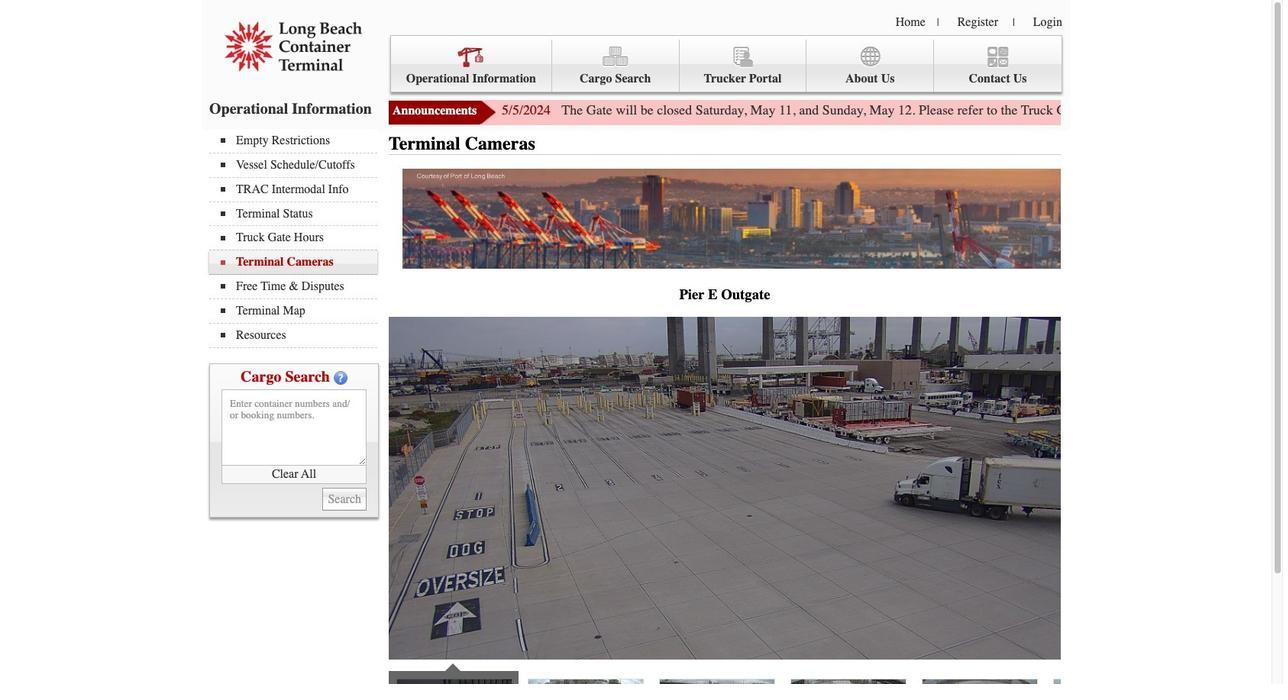 Task type: locate. For each thing, give the bounding box(es) containing it.
0 horizontal spatial menu bar
[[209, 129, 385, 348]]

1 vertical spatial menu bar
[[209, 129, 385, 348]]

0 vertical spatial menu bar
[[390, 35, 1063, 92]]

1 horizontal spatial menu bar
[[390, 35, 1063, 92]]

None submit
[[323, 488, 367, 511]]

menu bar
[[390, 35, 1063, 92], [209, 129, 385, 348]]



Task type: describe. For each thing, give the bounding box(es) containing it.
Enter container numbers and/ or booking numbers.  text field
[[222, 389, 367, 466]]



Task type: vqa. For each thing, say whether or not it's contained in the screenshot.
the Pier in the Mailing Address* 1171 Pier F Avenue Long Beach, California 90802​
no



